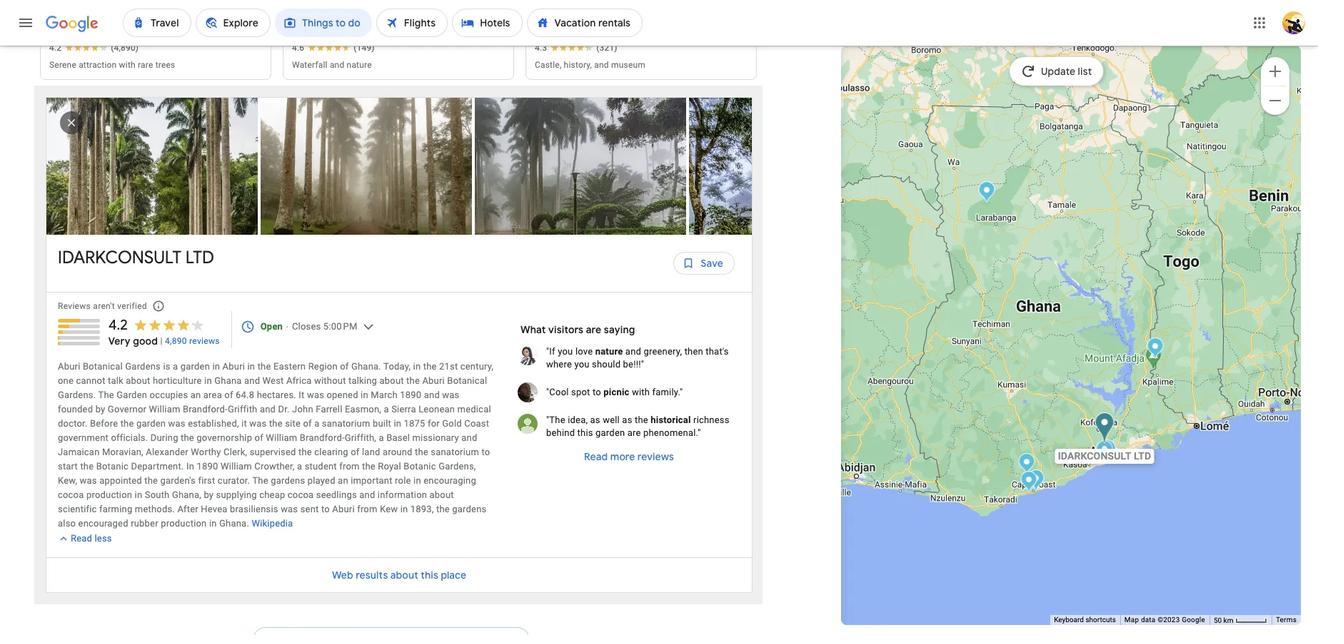 Task type: vqa. For each thing, say whether or not it's contained in the screenshot.
governorship
yes



Task type: describe. For each thing, give the bounding box(es) containing it.
google
[[1182, 616, 1206, 624]]

cannot
[[76, 375, 105, 386]]

cheap
[[259, 490, 285, 500]]

close detail image
[[54, 105, 89, 140]]

region
[[308, 361, 338, 372]]

wli
[[292, 19, 312, 37]]

march
[[371, 390, 398, 400]]

"if
[[546, 346, 556, 357]]

"the idea, as well as the historical
[[546, 415, 691, 425]]

for
[[428, 418, 440, 429]]

0 horizontal spatial the
[[98, 390, 114, 400]]

"if you love nature
[[546, 346, 623, 357]]

0 horizontal spatial garden
[[136, 418, 166, 429]]

museum
[[611, 60, 646, 70]]

kew
[[380, 504, 398, 515]]

good
[[133, 335, 158, 347]]

aburi down 21st
[[422, 375, 445, 386]]

map data ©2023 google
[[1125, 616, 1206, 624]]

save button
[[674, 246, 735, 280]]

be!!!"
[[623, 359, 644, 370]]

leonean
[[419, 404, 455, 415]]

4.6
[[292, 43, 304, 53]]

garden inside richness behind this garden are phenomenal."
[[596, 427, 625, 438]]

was right kew,
[[80, 475, 97, 486]]

what
[[521, 323, 546, 336]]

0 horizontal spatial nature
[[347, 60, 372, 70]]

0 vertical spatial botanical
[[83, 361, 123, 372]]

ltd inside idarkconsult ltd element
[[185, 247, 214, 268]]

aburi down "seedlings"
[[332, 504, 355, 515]]

castle, history, and museum
[[535, 60, 646, 70]]

reviews inside the very good | 4,890 reviews
[[189, 336, 220, 346]]

a down farrell
[[314, 418, 320, 429]]

0 horizontal spatial by
[[95, 404, 105, 415]]

update list button
[[1010, 57, 1104, 86]]

kew,
[[58, 475, 77, 486]]

1 vertical spatial to
[[482, 447, 490, 457]]

the down jamaican
[[80, 461, 94, 472]]

supplying
[[216, 490, 257, 500]]

department.
[[131, 461, 184, 472]]

kwame nkrumah memorial park & mausoleum image
[[1096, 441, 1112, 465]]

verified
[[117, 301, 147, 311]]

and down important
[[359, 490, 375, 500]]

2 as from the left
[[622, 415, 632, 425]]

idarkconsult ltd list
[[34, 0, 903, 605]]

established,
[[188, 418, 239, 429]]

are inside richness behind this garden are phenomenal."
[[628, 427, 641, 438]]

less
[[95, 533, 112, 544]]

in up basel
[[394, 418, 401, 429]]

(321)
[[597, 43, 618, 53]]

a left student
[[297, 461, 302, 472]]

greenery,
[[644, 346, 682, 357]]

in right role on the left
[[414, 475, 421, 486]]

africa
[[286, 375, 312, 386]]

rubber
[[131, 518, 158, 529]]

1 horizontal spatial reviews
[[638, 450, 674, 463]]

0 horizontal spatial gardens
[[271, 475, 305, 486]]

1 vertical spatial production
[[161, 518, 207, 529]]

2 horizontal spatial to
[[593, 387, 601, 397]]

0 vertical spatial are
[[586, 323, 602, 336]]

century,
[[461, 361, 494, 372]]

saying
[[604, 323, 635, 336]]

start
[[58, 461, 78, 472]]

hevea
[[201, 504, 228, 515]]

main menu image
[[17, 14, 34, 31]]

aburi up ghana
[[223, 361, 245, 372]]

aren't
[[93, 301, 115, 311]]

osu castle image
[[1097, 441, 1113, 464]]

then
[[685, 346, 703, 357]]

a down built
[[379, 432, 384, 443]]

5:00 pm
[[323, 321, 357, 332]]

place
[[441, 569, 466, 582]]

this inside richness behind this garden are phenomenal."
[[578, 427, 593, 438]]

and down (321) on the left of page
[[594, 60, 609, 70]]

1 vertical spatial gardens
[[452, 504, 487, 515]]

idea,
[[568, 415, 588, 425]]

the right during
[[181, 432, 194, 443]]

west
[[263, 375, 284, 386]]

4,890
[[165, 336, 187, 346]]

4.2 out of 5 stars from 4,890 reviews image
[[49, 42, 139, 53]]

zoom in map image
[[1267, 62, 1284, 80]]

"cool spot to picnic with family."
[[546, 387, 683, 397]]

0 vertical spatial 1890
[[400, 390, 422, 400]]

also
[[58, 518, 76, 529]]

1 horizontal spatial garden
[[181, 361, 210, 372]]

richness
[[694, 415, 730, 425]]

keyboard
[[1054, 616, 1084, 624]]

was right "it"
[[249, 418, 267, 429]]

and up 64.8
[[244, 375, 260, 386]]

scientific
[[58, 504, 97, 515]]

1 vertical spatial idarkconsult
[[58, 247, 182, 268]]

0 horizontal spatial production
[[86, 490, 132, 500]]

coast
[[464, 418, 489, 429]]

richness behind this garden are phenomenal."
[[546, 415, 730, 438]]

2 botanic from the left
[[404, 461, 436, 472]]

0 vertical spatial idarkconsult
[[49, 19, 153, 37]]

was up leonean
[[442, 390, 460, 400]]

the down dr.
[[269, 418, 283, 429]]

a down march
[[384, 404, 389, 415]]

and up leonean
[[424, 390, 440, 400]]

1 horizontal spatial an
[[338, 475, 348, 486]]

map region
[[751, 0, 1318, 636]]

web
[[332, 569, 353, 582]]

open ⋅ closes 5:00 pm
[[260, 321, 357, 332]]

of right site
[[303, 418, 312, 429]]

⋅
[[285, 321, 290, 332]]

"cool
[[546, 387, 569, 397]]

1 vertical spatial idarkconsult ltd
[[58, 247, 214, 268]]

farming
[[99, 504, 132, 515]]

one
[[58, 375, 74, 386]]

1 vertical spatial from
[[357, 504, 378, 515]]

50 km
[[1214, 617, 1236, 625]]

read less
[[71, 533, 112, 544]]

castle,
[[535, 60, 562, 70]]

land
[[362, 447, 380, 457]]

that's
[[706, 346, 729, 357]]

save
[[701, 257, 724, 270]]

the up student
[[299, 447, 312, 457]]

alexander
[[146, 447, 188, 457]]

0 horizontal spatial sanatorium
[[322, 418, 370, 429]]

wikipedia link
[[252, 518, 293, 529]]

in left south
[[135, 490, 142, 500]]

osu castle
[[535, 19, 606, 37]]

keyboard shortcuts
[[1054, 616, 1116, 624]]

idarkconsult ltd element
[[58, 246, 214, 280]]

the down land
[[362, 461, 376, 472]]

easmon,
[[345, 404, 381, 415]]

about down gardens
[[126, 375, 150, 386]]

important
[[351, 475, 393, 486]]

4.3
[[535, 43, 547, 53]]

and inside and greenery, then that's where you should be!!!"
[[626, 346, 641, 357]]

castle
[[565, 19, 606, 37]]

4.3 out of 5 stars from 321 reviews image
[[535, 42, 618, 53]]

appointed
[[99, 475, 142, 486]]

the left historical
[[635, 415, 648, 425]]

the up west
[[258, 361, 271, 372]]

brasiliensis
[[230, 504, 278, 515]]

very good | 4,890 reviews
[[108, 335, 220, 347]]

waterfall and nature
[[292, 60, 372, 70]]

about right results
[[390, 569, 418, 582]]

0 vertical spatial ltd
[[157, 19, 181, 37]]

reviews aren't verified image
[[141, 289, 176, 323]]

1 horizontal spatial nature
[[595, 346, 623, 357]]

0 vertical spatial with
[[119, 60, 136, 70]]

of down ghana
[[225, 390, 233, 400]]

and down 4.6 out of 5 stars from 149 reviews image
[[330, 60, 345, 70]]

curator.
[[218, 475, 250, 486]]

2 vertical spatial william
[[221, 461, 252, 472]]

the right 1893,
[[436, 504, 450, 515]]

jamaican
[[58, 447, 100, 457]]

information
[[378, 490, 427, 500]]



Task type: locate. For each thing, give the bounding box(es) containing it.
garden down well
[[596, 427, 625, 438]]

nature up should
[[595, 346, 623, 357]]

with
[[119, 60, 136, 70], [632, 387, 650, 397]]

ghana,
[[172, 490, 201, 500]]

1 horizontal spatial are
[[628, 427, 641, 438]]

love
[[576, 346, 593, 357]]

1 horizontal spatial read
[[584, 450, 608, 463]]

1 horizontal spatial this
[[578, 427, 593, 438]]

first
[[198, 475, 215, 486]]

today,
[[384, 361, 411, 372]]

1 vertical spatial by
[[204, 490, 214, 500]]

with right picnic
[[632, 387, 650, 397]]

nature
[[347, 60, 372, 70], [595, 346, 623, 357]]

0 horizontal spatial ghana.
[[219, 518, 249, 529]]

0 horizontal spatial ltd
[[157, 19, 181, 37]]

0 vertical spatial read
[[584, 450, 608, 463]]

1 vertical spatial with
[[632, 387, 650, 397]]

0 vertical spatial production
[[86, 490, 132, 500]]

william
[[149, 404, 180, 415], [266, 432, 297, 443], [221, 461, 252, 472]]

you up where
[[558, 346, 573, 357]]

agumatsa
[[315, 19, 381, 37]]

an left area on the bottom
[[191, 390, 201, 400]]

you down the love
[[575, 359, 590, 370]]

doctor.
[[58, 418, 88, 429]]

reviews
[[58, 301, 91, 311]]

idarkconsult ltd image
[[1095, 413, 1115, 445]]

in up area on the bottom
[[204, 375, 212, 386]]

0 horizontal spatial as
[[590, 415, 601, 425]]

0 vertical spatial sanatorium
[[322, 418, 370, 429]]

as left well
[[590, 415, 601, 425]]

kakum national park image
[[1019, 454, 1035, 477]]

where
[[546, 359, 572, 370]]

idarkconsult ltd up (4,890)
[[49, 19, 181, 37]]

0 vertical spatial idarkconsult ltd
[[49, 19, 181, 37]]

1 horizontal spatial the
[[252, 475, 268, 486]]

an
[[191, 390, 201, 400], [338, 475, 348, 486]]

garden's
[[160, 475, 196, 486]]

0 vertical spatial nature
[[347, 60, 372, 70]]

1890 up first
[[197, 461, 218, 472]]

1875
[[404, 418, 425, 429]]

clearing
[[314, 447, 348, 457]]

brandford- down area on the bottom
[[183, 404, 228, 415]]

cocoa up sent
[[288, 490, 314, 500]]

read for read more reviews
[[584, 450, 608, 463]]

aburi up one
[[58, 361, 80, 372]]

labadi beach image
[[1100, 440, 1116, 464]]

21st
[[439, 361, 458, 372]]

0 vertical spatial brandford-
[[183, 404, 228, 415]]

0 vertical spatial an
[[191, 390, 201, 400]]

trees
[[155, 60, 175, 70]]

1 vertical spatial botanical
[[447, 375, 487, 386]]

1 vertical spatial you
[[575, 359, 590, 370]]

brandford- up clearing
[[300, 432, 345, 443]]

history,
[[564, 60, 592, 70]]

results
[[356, 569, 388, 582]]

gardens down crowther,
[[271, 475, 305, 486]]

from left kew
[[357, 504, 378, 515]]

data
[[1141, 616, 1156, 624]]

4.6 out of 5 stars from 149 reviews image
[[292, 42, 375, 53]]

|
[[160, 336, 163, 346]]

0 vertical spatial you
[[558, 346, 573, 357]]

seedlings
[[316, 490, 357, 500]]

osu
[[535, 19, 562, 37]]

1 horizontal spatial 1890
[[400, 390, 422, 400]]

1890 up sierra
[[400, 390, 422, 400]]

in up easmon, at left
[[361, 390, 368, 400]]

wli agumatsa waterfalls image
[[1147, 338, 1164, 361]]

and left dr.
[[260, 404, 276, 415]]

in right today,
[[413, 361, 421, 372]]

reviews right 4,890 on the bottom left
[[189, 336, 220, 346]]

basel
[[387, 432, 410, 443]]

0 horizontal spatial to
[[321, 504, 330, 515]]

4.2 inside 'image'
[[49, 43, 62, 53]]

0 horizontal spatial botanic
[[96, 461, 129, 472]]

map
[[1125, 616, 1139, 624]]

0 horizontal spatial reviews
[[189, 336, 220, 346]]

0 vertical spatial william
[[149, 404, 180, 415]]

and greenery, then that's where you should be!!!"
[[546, 346, 729, 370]]

william down occupies
[[149, 404, 180, 415]]

this down idea,
[[578, 427, 593, 438]]

before
[[90, 418, 118, 429]]

you
[[558, 346, 573, 357], [575, 359, 590, 370]]

cape coast castle image
[[1028, 470, 1045, 494]]

read down also
[[71, 533, 92, 544]]

4.2 up the "serene"
[[49, 43, 62, 53]]

production down after at the bottom left of page
[[161, 518, 207, 529]]

idarkconsult up 4.2 out of 5 stars from 4,890 reviews 'image'
[[49, 19, 153, 37]]

0 horizontal spatial you
[[558, 346, 573, 357]]

list
[[1078, 65, 1093, 78]]

of up the without
[[340, 361, 349, 372]]

moravian,
[[102, 447, 143, 457]]

1 horizontal spatial ghana.
[[351, 361, 381, 372]]

1 vertical spatial the
[[252, 475, 268, 486]]

1 horizontal spatial by
[[204, 490, 214, 500]]

list item
[[46, 7, 261, 325], [475, 46, 689, 286], [261, 81, 475, 251], [689, 98, 903, 235]]

1 vertical spatial are
[[628, 427, 641, 438]]

was right it
[[307, 390, 324, 400]]

garden up during
[[136, 418, 166, 429]]

1893,
[[411, 504, 434, 515]]

william up supervised
[[266, 432, 297, 443]]

1 horizontal spatial william
[[221, 461, 252, 472]]

mole national park image
[[979, 181, 995, 205]]

0 horizontal spatial cocoa
[[58, 490, 84, 500]]

ghana. up the talking at the bottom of page
[[351, 361, 381, 372]]

reviews down 'phenomenal."'
[[638, 450, 674, 463]]

ghana. down brasiliensis
[[219, 518, 249, 529]]

0 vertical spatial ghana.
[[351, 361, 381, 372]]

missionary
[[412, 432, 459, 443]]

serene attraction with rare trees
[[49, 60, 175, 70]]

1 vertical spatial sanatorium
[[431, 447, 479, 457]]

the down today,
[[406, 375, 420, 386]]

in up ghana
[[212, 361, 220, 372]]

1 horizontal spatial 4.2
[[108, 316, 128, 334]]

about
[[126, 375, 150, 386], [380, 375, 404, 386], [430, 490, 454, 500], [390, 569, 418, 582]]

1 vertical spatial ltd
[[185, 247, 214, 268]]

0 horizontal spatial william
[[149, 404, 180, 415]]

south
[[145, 490, 170, 500]]

botanical down century,
[[447, 375, 487, 386]]

©2023
[[1158, 616, 1180, 624]]

was left sent
[[281, 504, 298, 515]]

by down first
[[204, 490, 214, 500]]

terms link
[[1276, 616, 1297, 624]]

occupies
[[150, 390, 188, 400]]

the down governor
[[120, 418, 134, 429]]

0 vertical spatial reviews
[[189, 336, 220, 346]]

2 horizontal spatial william
[[266, 432, 297, 443]]

1 vertical spatial ghana.
[[219, 518, 249, 529]]

serene
[[49, 60, 76, 70]]

0 horizontal spatial this
[[421, 569, 438, 582]]

4.2 for 4.2 out of 5 stars from 4,890 reviews. very good. element
[[108, 316, 128, 334]]

wikipedia
[[252, 518, 293, 529]]

about down today,
[[380, 375, 404, 386]]

picnic
[[604, 387, 630, 397]]

0 horizontal spatial with
[[119, 60, 136, 70]]

idarkconsult ltd
[[49, 19, 181, 37], [58, 247, 214, 268]]

griffith,
[[345, 432, 376, 443]]

built
[[373, 418, 391, 429]]

4.2 out of 5 stars from 4,890 reviews. very good. element
[[108, 316, 220, 348]]

the down missionary
[[415, 447, 428, 457]]

sent
[[300, 504, 319, 515]]

in up 64.8
[[247, 361, 255, 372]]

1 horizontal spatial ltd
[[185, 247, 214, 268]]

by
[[95, 404, 105, 415], [204, 490, 214, 500]]

you inside and greenery, then that's where you should be!!!"
[[575, 359, 590, 370]]

was up during
[[168, 418, 186, 429]]

production up farming
[[86, 490, 132, 500]]

as right well
[[622, 415, 632, 425]]

botanical
[[83, 361, 123, 372], [447, 375, 487, 386]]

governorship
[[197, 432, 252, 443]]

2 cocoa from the left
[[288, 490, 314, 500]]

4.2 up very
[[108, 316, 128, 334]]

the down talk
[[98, 390, 114, 400]]

attraction
[[79, 60, 117, 70]]

1 botanic from the left
[[96, 461, 129, 472]]

behind
[[546, 427, 575, 438]]

1 horizontal spatial sanatorium
[[431, 447, 479, 457]]

cocoa down kew,
[[58, 490, 84, 500]]

encouraging
[[424, 475, 476, 486]]

0 vertical spatial by
[[95, 404, 105, 415]]

terms
[[1276, 616, 1297, 624]]

played
[[308, 475, 335, 486]]

sierra
[[391, 404, 416, 415]]

botanical up cannot
[[83, 361, 123, 372]]

0 vertical spatial 4.2
[[49, 43, 62, 53]]

garden
[[181, 361, 210, 372], [136, 418, 166, 429], [596, 427, 625, 438]]

about down encouraging on the bottom left of the page
[[430, 490, 454, 500]]

0 vertical spatial this
[[578, 427, 593, 438]]

gold
[[442, 418, 462, 429]]

botanic up appointed on the bottom of page
[[96, 461, 129, 472]]

1 horizontal spatial botanic
[[404, 461, 436, 472]]

botanic up role on the left
[[404, 461, 436, 472]]

0 horizontal spatial read
[[71, 533, 92, 544]]

1 horizontal spatial production
[[161, 518, 207, 529]]

read left 'more' on the bottom of page
[[584, 450, 608, 463]]

william down clerk,
[[221, 461, 252, 472]]

1 horizontal spatial to
[[482, 447, 490, 457]]

family."
[[652, 387, 683, 397]]

1 as from the left
[[590, 415, 601, 425]]

0 vertical spatial gardens
[[271, 475, 305, 486]]

1 vertical spatial read
[[71, 533, 92, 544]]

waterfall
[[292, 60, 328, 70]]

0 vertical spatial from
[[339, 461, 360, 472]]

1 vertical spatial an
[[338, 475, 348, 486]]

student
[[305, 461, 337, 472]]

the left 21st
[[423, 361, 437, 372]]

john
[[292, 404, 313, 415]]

0 horizontal spatial 1890
[[197, 461, 218, 472]]

to right sent
[[321, 504, 330, 515]]

1 vertical spatial nature
[[595, 346, 623, 357]]

of down griffith,
[[351, 447, 360, 457]]

1 horizontal spatial cocoa
[[288, 490, 314, 500]]

read for read less
[[71, 533, 92, 544]]

open
[[260, 321, 283, 332]]

1 cocoa from the left
[[58, 490, 84, 500]]

government
[[58, 432, 109, 443]]

this left place
[[421, 569, 438, 582]]

role
[[395, 475, 411, 486]]

0 vertical spatial to
[[593, 387, 601, 397]]

1 horizontal spatial with
[[632, 387, 650, 397]]

1 horizontal spatial botanical
[[447, 375, 487, 386]]

the up south
[[144, 475, 158, 486]]

1 vertical spatial reviews
[[638, 450, 674, 463]]

well
[[603, 415, 620, 425]]

1 vertical spatial brandford-
[[300, 432, 345, 443]]

garden
[[117, 390, 147, 400]]

list inside idarkconsult ltd 'list'
[[46, 7, 903, 325]]

shortcuts
[[1086, 616, 1116, 624]]

sanatorium up griffith,
[[322, 418, 370, 429]]

sanatorium up 'gardens,'
[[431, 447, 479, 457]]

0 horizontal spatial 4.2
[[49, 43, 62, 53]]

are
[[586, 323, 602, 336], [628, 427, 641, 438]]

garden up horticulture on the bottom
[[181, 361, 210, 372]]

cocoa
[[58, 490, 84, 500], [288, 490, 314, 500]]

0 horizontal spatial botanical
[[83, 361, 123, 372]]

2 horizontal spatial garden
[[596, 427, 625, 438]]

2 vertical spatial to
[[321, 504, 330, 515]]

officials.
[[111, 432, 148, 443]]

(149)
[[354, 43, 375, 53]]

in down hevea
[[209, 518, 217, 529]]

during
[[150, 432, 178, 443]]

in down the "information"
[[400, 504, 408, 515]]

by up the before
[[95, 404, 105, 415]]

1 horizontal spatial brandford-
[[300, 432, 345, 443]]

to right spot
[[593, 387, 601, 397]]

was
[[307, 390, 324, 400], [442, 390, 460, 400], [168, 418, 186, 429], [249, 418, 267, 429], [80, 475, 97, 486], [281, 504, 298, 515]]

closes
[[292, 321, 321, 332]]

1 vertical spatial william
[[266, 432, 297, 443]]

a right is
[[173, 361, 178, 372]]

0 vertical spatial the
[[98, 390, 114, 400]]

0 horizontal spatial an
[[191, 390, 201, 400]]

and down coast on the left bottom of page
[[462, 432, 477, 443]]

4.2 for 4.2 out of 5 stars from 4,890 reviews 'image'
[[49, 43, 62, 53]]

horticulture
[[153, 375, 202, 386]]

gardens,
[[439, 461, 476, 472]]

0 horizontal spatial are
[[586, 323, 602, 336]]

idarkconsult up verified
[[58, 247, 182, 268]]

list
[[46, 7, 903, 325]]

the up cheap
[[252, 475, 268, 486]]

1 horizontal spatial as
[[622, 415, 632, 425]]

clerk,
[[224, 447, 247, 457]]

keyboard shortcuts button
[[1054, 616, 1116, 626]]

50
[[1214, 617, 1222, 625]]

are down "the idea, as well as the historical at bottom
[[628, 427, 641, 438]]

1 vertical spatial 1890
[[197, 461, 218, 472]]

from down clearing
[[339, 461, 360, 472]]

elmina castle image
[[1021, 471, 1037, 495]]

gardens down encouraging on the bottom left of the page
[[452, 504, 487, 515]]

zoom out map image
[[1267, 92, 1284, 109]]

are up "if you love nature
[[586, 323, 602, 336]]

1 horizontal spatial you
[[575, 359, 590, 370]]

1 horizontal spatial gardens
[[452, 504, 487, 515]]

area
[[203, 390, 222, 400]]

of up supervised
[[255, 432, 264, 443]]

with down (4,890)
[[119, 60, 136, 70]]

encouraged
[[78, 518, 128, 529]]

supervised
[[250, 447, 296, 457]]

km
[[1224, 617, 1234, 625]]



